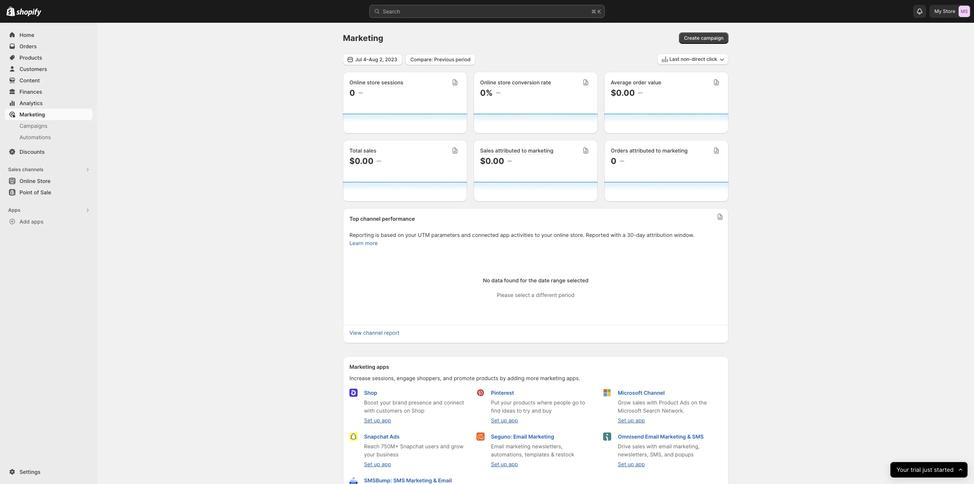 Task type: describe. For each thing, give the bounding box(es) containing it.
jul 4–aug 2, 2023
[[355, 56, 397, 62]]

more inside reporting is based on your utm parameters and connected app activities to your online store. reported with a 30-day attribution window. learn more
[[365, 240, 378, 246]]

day
[[636, 232, 646, 238]]

view channel report button
[[345, 327, 405, 339]]

top channel performance
[[350, 216, 415, 222]]

with inside microsoft channel grow sales with product ads on the microsoft search network. set up app
[[647, 400, 658, 406]]

online store conversion rate
[[480, 79, 551, 86]]

with inside omnisend email marketing & sms drive sales with email marketing, newsletters, sms, and popups set up app
[[647, 443, 657, 450]]

customers link
[[5, 63, 93, 75]]

my store image
[[959, 6, 970, 17]]

reporting is based on your utm parameters and connected app activities to your online store. reported with a 30-day attribution window. learn more
[[350, 232, 695, 246]]

network.
[[662, 408, 685, 414]]

drive
[[618, 443, 631, 450]]

direct
[[692, 56, 706, 62]]

seguno:
[[491, 434, 512, 440]]

orders for orders attributed to marketing
[[611, 147, 628, 154]]

found
[[504, 277, 519, 284]]

jul 4–aug 2, 2023 button
[[343, 54, 402, 65]]

selected
[[567, 277, 589, 284]]

reach
[[364, 443, 380, 450]]

ads inside microsoft channel grow sales with product ads on the microsoft search network. set up app
[[680, 400, 690, 406]]

seguno: email marketing email marketing newsletters, automations, templates & restock set up app
[[491, 434, 575, 468]]

online store button
[[0, 175, 97, 187]]

0 for orders
[[611, 156, 617, 166]]

and inside shop boost your brand presence and connect with customers on shop set up app
[[433, 400, 443, 406]]

and inside reporting is based on your utm parameters and connected app activities to your online store. reported with a 30-day attribution window. learn more
[[462, 232, 471, 238]]

marketing inside seguno: email marketing email marketing newsletters, automations, templates & restock set up app
[[529, 434, 554, 440]]

the inside microsoft channel grow sales with product ads on the microsoft search network. set up app
[[699, 400, 707, 406]]

is
[[375, 232, 380, 238]]

set up app link for seguno: email marketing email marketing newsletters, automations, templates & restock set up app
[[491, 461, 518, 468]]

store for online store
[[37, 178, 51, 184]]

shop boost your brand presence and connect with customers on shop set up app
[[364, 390, 464, 424]]

sales attributed to marketing
[[480, 147, 554, 154]]

last non-direct click button
[[658, 54, 729, 65]]

marketing apps
[[350, 364, 389, 370]]

on inside shop boost your brand presence and connect with customers on shop set up app
[[404, 408, 410, 414]]

last
[[670, 56, 680, 62]]

channel for top
[[360, 216, 381, 222]]

period inside dropdown button
[[456, 56, 471, 62]]

learn more link
[[350, 240, 378, 246]]

no data found for the date range selected
[[483, 277, 589, 284]]

marketing up jul
[[343, 33, 384, 43]]

4–aug
[[363, 56, 378, 62]]

your left utm
[[406, 232, 417, 238]]

& for email
[[433, 478, 437, 484]]

sessions,
[[372, 375, 395, 382]]

buy
[[543, 408, 552, 414]]

0 vertical spatial sales
[[363, 147, 377, 154]]

settings
[[19, 469, 40, 475]]

shopify image
[[16, 8, 42, 17]]

email inside omnisend email marketing & sms drive sales with email marketing, newsletters, sms, and popups set up app
[[645, 434, 659, 440]]

campaigns link
[[5, 120, 93, 132]]

jul
[[355, 56, 362, 62]]

omnisend email marketing & sms drive sales with email marketing, newsletters, sms, and popups set up app
[[618, 434, 704, 468]]

sessions
[[381, 79, 404, 86]]

0 vertical spatial snapchat
[[364, 434, 389, 440]]

up inside omnisend email marketing & sms drive sales with email marketing, newsletters, sms, and popups set up app
[[628, 461, 634, 468]]

online for 0%
[[480, 79, 496, 86]]

finances
[[19, 89, 42, 95]]

1 microsoft from the top
[[618, 390, 643, 396]]

different
[[536, 292, 557, 298]]

products
[[19, 54, 42, 61]]

and inside snapchat ads reach 750m+ snapchat users and grow your business set up app
[[440, 443, 450, 450]]

add
[[19, 218, 30, 225]]

sales inside omnisend email marketing & sms drive sales with email marketing, newsletters, sms, and popups set up app
[[633, 443, 645, 450]]

with inside reporting is based on your utm parameters and connected app activities to your online store. reported with a 30-day attribution window. learn more
[[611, 232, 621, 238]]

app inside snapchat ads reach 750m+ snapchat users and grow your business set up app
[[382, 461, 391, 468]]

your
[[897, 466, 909, 474]]

set inside pinterest put your products where people go to find ideas to try and buy set up app
[[491, 417, 500, 424]]

top
[[350, 216, 359, 222]]

no change image
[[358, 90, 363, 96]]

shoppers,
[[417, 375, 442, 382]]

orders for orders
[[19, 43, 37, 50]]

value
[[648, 79, 662, 86]]

channel
[[644, 390, 665, 396]]

select
[[515, 292, 530, 298]]

and left promote
[[443, 375, 453, 382]]

of
[[34, 189, 39, 196]]

app inside seguno: email marketing email marketing newsletters, automations, templates & restock set up app
[[509, 461, 518, 468]]

compare: previous period
[[410, 56, 471, 62]]

omnisend email marketing & sms link
[[618, 434, 704, 440]]

activities
[[511, 232, 534, 238]]

on inside reporting is based on your utm parameters and connected app activities to your online store. reported with a 30-day attribution window. learn more
[[398, 232, 404, 238]]

promote
[[454, 375, 475, 382]]

30-
[[627, 232, 636, 238]]

app inside pinterest put your products where people go to find ideas to try and buy set up app
[[509, 417, 518, 424]]

set up app link for omnisend email marketing & sms drive sales with email marketing, newsletters, sms, and popups set up app
[[618, 461, 645, 468]]

adding
[[508, 375, 525, 382]]

marketing down snapchat ads reach 750m+ snapchat users and grow your business set up app
[[406, 478, 432, 484]]

orders link
[[5, 41, 93, 52]]

your trial just started
[[897, 466, 954, 474]]

smsbump: sms marketing & email link
[[364, 478, 452, 484]]

apps for add apps
[[31, 218, 43, 225]]

automations,
[[491, 452, 523, 458]]

finances link
[[5, 86, 93, 97]]

increase sessions, engage shoppers, and promote products by adding more marketing apps.
[[350, 375, 580, 382]]

no change image for average
[[638, 90, 643, 96]]

email right seguno:
[[514, 434, 527, 440]]

brand
[[393, 400, 407, 406]]

parameters
[[432, 232, 460, 238]]

data
[[492, 277, 503, 284]]

0 horizontal spatial the
[[529, 277, 537, 284]]

newsletters, inside omnisend email marketing & sms drive sales with email marketing, newsletters, sms, and popups set up app
[[618, 452, 649, 458]]

report
[[384, 330, 400, 336]]

orders attributed to marketing
[[611, 147, 688, 154]]

rate
[[541, 79, 551, 86]]

store.
[[570, 232, 585, 238]]

my store
[[935, 8, 956, 14]]

sales for sales channels
[[8, 166, 21, 173]]

online for 0
[[350, 79, 366, 86]]

no change image for sales
[[508, 158, 512, 164]]

please select a different period
[[497, 292, 575, 298]]

to inside reporting is based on your utm parameters and connected app activities to your online store. reported with a 30-day attribution window. learn more
[[535, 232, 540, 238]]

restock
[[556, 452, 575, 458]]

attributed for $0.00
[[495, 147, 520, 154]]

$0.00 for sales
[[480, 156, 504, 166]]

online inside button
[[19, 178, 36, 184]]

marketing inside omnisend email marketing & sms drive sales with email marketing, newsletters, sms, and popups set up app
[[660, 434, 686, 440]]

shopify image
[[6, 6, 15, 16]]

reporting
[[350, 232, 374, 238]]

engage
[[397, 375, 415, 382]]

products inside pinterest put your products where people go to find ideas to try and buy set up app
[[513, 400, 536, 406]]

add apps
[[19, 218, 43, 225]]

ads inside snapchat ads reach 750m+ snapchat users and grow your business set up app
[[390, 434, 400, 440]]

set up app link for shop boost your brand presence and connect with customers on shop set up app
[[364, 417, 391, 424]]

connected
[[472, 232, 499, 238]]

started
[[934, 466, 954, 474]]

no
[[483, 277, 490, 284]]

sales for sales attributed to marketing
[[480, 147, 494, 154]]

set inside snapchat ads reach 750m+ snapchat users and grow your business set up app
[[364, 461, 373, 468]]

set inside microsoft channel grow sales with product ads on the microsoft search network. set up app
[[618, 417, 626, 424]]

app inside microsoft channel grow sales with product ads on the microsoft search network. set up app
[[636, 417, 645, 424]]

up inside microsoft channel grow sales with product ads on the microsoft search network. set up app
[[628, 417, 634, 424]]

boost
[[364, 400, 379, 406]]

go
[[573, 400, 579, 406]]

shop link
[[364, 390, 377, 396]]

apps button
[[5, 205, 93, 216]]

analytics
[[19, 100, 43, 106]]

set up app link for pinterest put your products where people go to find ideas to try and buy set up app
[[491, 417, 518, 424]]

compare: previous period button
[[406, 54, 476, 65]]

total sales
[[350, 147, 377, 154]]



Task type: locate. For each thing, give the bounding box(es) containing it.
1 horizontal spatial shop
[[412, 408, 425, 414]]

sales right "total"
[[363, 147, 377, 154]]

0 vertical spatial a
[[623, 232, 626, 238]]

set down find
[[491, 417, 500, 424]]

app inside shop boost your brand presence and connect with customers on shop set up app
[[382, 417, 391, 424]]

the right the product
[[699, 400, 707, 406]]

0 horizontal spatial ads
[[390, 434, 400, 440]]

set up app link down drive
[[618, 461, 645, 468]]

people
[[554, 400, 571, 406]]

with up sms,
[[647, 443, 657, 450]]

k
[[598, 8, 601, 15]]

set down the boost
[[364, 417, 373, 424]]

and right 'try'
[[532, 408, 541, 414]]

up down ideas
[[501, 417, 507, 424]]

& up marketing,
[[688, 434, 691, 440]]

channel right view
[[363, 330, 383, 336]]

the right for
[[529, 277, 537, 284]]

1 horizontal spatial $0.00
[[480, 156, 504, 166]]

0 horizontal spatial store
[[367, 79, 380, 86]]

average
[[611, 79, 632, 86]]

conversion
[[512, 79, 540, 86]]

set up app link down ideas
[[491, 417, 518, 424]]

channel
[[360, 216, 381, 222], [363, 330, 383, 336]]

window.
[[674, 232, 695, 238]]

⌘
[[592, 8, 596, 15]]

0 horizontal spatial products
[[476, 375, 499, 382]]

set
[[364, 417, 373, 424], [491, 417, 500, 424], [618, 417, 626, 424], [364, 461, 373, 468], [491, 461, 500, 468], [618, 461, 626, 468]]

point
[[19, 189, 32, 196]]

marketing up templates
[[529, 434, 554, 440]]

set down reach
[[364, 461, 373, 468]]

store left sessions
[[367, 79, 380, 86]]

0 horizontal spatial &
[[433, 478, 437, 484]]

0 vertical spatial more
[[365, 240, 378, 246]]

1 horizontal spatial period
[[559, 292, 575, 298]]

on
[[398, 232, 404, 238], [691, 400, 698, 406], [404, 408, 410, 414]]

set up app link down business at the bottom left of the page
[[364, 461, 391, 468]]

1 vertical spatial on
[[691, 400, 698, 406]]

snapchat left users
[[400, 443, 424, 450]]

0 vertical spatial apps
[[31, 218, 43, 225]]

set down drive
[[618, 461, 626, 468]]

customers
[[376, 408, 403, 414]]

with down channel at the right bottom
[[647, 400, 658, 406]]

1 vertical spatial newsletters,
[[618, 452, 649, 458]]

no change image
[[496, 90, 501, 96], [638, 90, 643, 96], [377, 158, 381, 164], [508, 158, 512, 164], [620, 158, 624, 164]]

order
[[633, 79, 647, 86]]

1 vertical spatial &
[[551, 452, 555, 458]]

where
[[537, 400, 553, 406]]

1 vertical spatial 0
[[611, 156, 617, 166]]

2 vertical spatial &
[[433, 478, 437, 484]]

products
[[476, 375, 499, 382], [513, 400, 536, 406]]

1 vertical spatial sms
[[393, 478, 405, 484]]

automations link
[[5, 132, 93, 143]]

$0.00 for average
[[611, 88, 635, 98]]

1 vertical spatial period
[[559, 292, 575, 298]]

0 horizontal spatial 0
[[350, 88, 355, 98]]

pinterest
[[491, 390, 514, 396]]

1 vertical spatial ads
[[390, 434, 400, 440]]

app inside omnisend email marketing & sms drive sales with email marketing, newsletters, sms, and popups set up app
[[636, 461, 645, 468]]

period
[[456, 56, 471, 62], [559, 292, 575, 298]]

0 left no change image
[[350, 88, 355, 98]]

email
[[659, 443, 672, 450]]

email down grow
[[438, 478, 452, 484]]

home link
[[5, 29, 93, 41]]

microsoft down grow at the bottom
[[618, 408, 642, 414]]

newsletters, inside seguno: email marketing email marketing newsletters, automations, templates & restock set up app
[[532, 443, 563, 450]]

snapchat ads reach 750m+ snapchat users and grow your business set up app
[[364, 434, 464, 468]]

0 vertical spatial microsoft
[[618, 390, 643, 396]]

0 down orders attributed to marketing
[[611, 156, 617, 166]]

1 vertical spatial shop
[[412, 408, 425, 414]]

newsletters, up templates
[[532, 443, 563, 450]]

no change image for online
[[496, 90, 501, 96]]

view
[[350, 330, 362, 336]]

your
[[406, 232, 417, 238], [542, 232, 553, 238], [380, 400, 391, 406], [501, 400, 512, 406], [364, 452, 375, 458]]

1 vertical spatial sales
[[8, 166, 21, 173]]

your left online
[[542, 232, 553, 238]]

set inside seguno: email marketing email marketing newsletters, automations, templates & restock set up app
[[491, 461, 500, 468]]

channel inside button
[[363, 330, 383, 336]]

on inside microsoft channel grow sales with product ads on the microsoft search network. set up app
[[691, 400, 698, 406]]

1 horizontal spatial attributed
[[630, 147, 655, 154]]

and down email
[[665, 452, 674, 458]]

1 vertical spatial the
[[699, 400, 707, 406]]

with down the boost
[[364, 408, 375, 414]]

2 store from the left
[[498, 79, 511, 86]]

up
[[374, 417, 380, 424], [501, 417, 507, 424], [628, 417, 634, 424], [374, 461, 380, 468], [501, 461, 507, 468], [628, 461, 634, 468]]

&
[[688, 434, 691, 440], [551, 452, 555, 458], [433, 478, 437, 484]]

& inside seguno: email marketing email marketing newsletters, automations, templates & restock set up app
[[551, 452, 555, 458]]

1 horizontal spatial store
[[943, 8, 956, 14]]

0 vertical spatial orders
[[19, 43, 37, 50]]

popups
[[675, 452, 694, 458]]

store
[[943, 8, 956, 14], [37, 178, 51, 184]]

set inside omnisend email marketing & sms drive sales with email marketing, newsletters, sms, and popups set up app
[[618, 461, 626, 468]]

0 vertical spatial the
[[529, 277, 537, 284]]

business
[[377, 452, 399, 458]]

your inside pinterest put your products where people go to find ideas to try and buy set up app
[[501, 400, 512, 406]]

and
[[462, 232, 471, 238], [443, 375, 453, 382], [433, 400, 443, 406], [532, 408, 541, 414], [440, 443, 450, 450], [665, 452, 674, 458]]

set up app link
[[364, 417, 391, 424], [491, 417, 518, 424], [618, 417, 645, 424], [364, 461, 391, 468], [491, 461, 518, 468], [618, 461, 645, 468]]

0 horizontal spatial attributed
[[495, 147, 520, 154]]

newsletters, down drive
[[618, 452, 649, 458]]

1 horizontal spatial ads
[[680, 400, 690, 406]]

0 vertical spatial &
[[688, 434, 691, 440]]

channel for view
[[363, 330, 383, 336]]

set up app link down automations,
[[491, 461, 518, 468]]

connect
[[444, 400, 464, 406]]

0 horizontal spatial newsletters,
[[532, 443, 563, 450]]

1 vertical spatial sales
[[633, 400, 646, 406]]

store inside button
[[37, 178, 51, 184]]

last non-direct click
[[670, 56, 717, 62]]

sales down microsoft channel link
[[633, 400, 646, 406]]

seguno: email marketing link
[[491, 434, 554, 440]]

app down omnisend
[[636, 461, 645, 468]]

sms right smsbump:
[[393, 478, 405, 484]]

up down business at the bottom left of the page
[[374, 461, 380, 468]]

1 horizontal spatial the
[[699, 400, 707, 406]]

1 horizontal spatial 0
[[611, 156, 617, 166]]

products up 'try'
[[513, 400, 536, 406]]

and left grow
[[440, 443, 450, 450]]

apps up sessions,
[[377, 364, 389, 370]]

online up no change image
[[350, 79, 366, 86]]

1 vertical spatial apps
[[377, 364, 389, 370]]

0 horizontal spatial shop
[[364, 390, 377, 396]]

1 horizontal spatial &
[[551, 452, 555, 458]]

with inside shop boost your brand presence and connect with customers on shop set up app
[[364, 408, 375, 414]]

0 for online
[[350, 88, 355, 98]]

apps right add at left top
[[31, 218, 43, 225]]

your inside shop boost your brand presence and connect with customers on shop set up app
[[380, 400, 391, 406]]

1 vertical spatial search
[[643, 408, 661, 414]]

marketing
[[528, 147, 554, 154], [663, 147, 688, 154], [540, 375, 565, 382], [506, 443, 531, 450]]

2 attributed from the left
[[630, 147, 655, 154]]

0 horizontal spatial snapchat
[[364, 434, 389, 440]]

period right previous
[[456, 56, 471, 62]]

orders inside 'link'
[[19, 43, 37, 50]]

0 vertical spatial channel
[[360, 216, 381, 222]]

0 horizontal spatial period
[[456, 56, 471, 62]]

app down business at the bottom left of the page
[[382, 461, 391, 468]]

set down automations,
[[491, 461, 500, 468]]

1 horizontal spatial search
[[643, 408, 661, 414]]

set up app link for snapchat ads reach 750m+ snapchat users and grow your business set up app
[[364, 461, 391, 468]]

app down automations,
[[509, 461, 518, 468]]

discounts link
[[5, 146, 93, 158]]

email down seguno:
[[491, 443, 504, 450]]

online up point
[[19, 178, 36, 184]]

newsletters,
[[532, 443, 563, 450], [618, 452, 649, 458]]

sms,
[[650, 452, 663, 458]]

store for 0
[[367, 79, 380, 86]]

point of sale button
[[0, 187, 97, 198]]

0 vertical spatial store
[[943, 8, 956, 14]]

products left by
[[476, 375, 499, 382]]

2,
[[380, 56, 384, 62]]

1 horizontal spatial orders
[[611, 147, 628, 154]]

and left connected
[[462, 232, 471, 238]]

sms up marketing,
[[692, 434, 704, 440]]

with
[[611, 232, 621, 238], [647, 400, 658, 406], [364, 408, 375, 414], [647, 443, 657, 450]]

up down drive
[[628, 461, 634, 468]]

2 horizontal spatial &
[[688, 434, 691, 440]]

your up the customers at bottom
[[380, 400, 391, 406]]

marketing up email
[[660, 434, 686, 440]]

app up omnisend
[[636, 417, 645, 424]]

store for my store
[[943, 8, 956, 14]]

microsoft channel link
[[618, 390, 665, 396]]

0 horizontal spatial apps
[[31, 218, 43, 225]]

1 horizontal spatial sales
[[480, 147, 494, 154]]

$0.00 down average
[[611, 88, 635, 98]]

to
[[522, 147, 527, 154], [656, 147, 661, 154], [535, 232, 540, 238], [580, 400, 585, 406], [517, 408, 522, 414]]

2 vertical spatial sales
[[633, 443, 645, 450]]

& down users
[[433, 478, 437, 484]]

app
[[500, 232, 510, 238], [382, 417, 391, 424], [509, 417, 518, 424], [636, 417, 645, 424], [382, 461, 391, 468], [509, 461, 518, 468], [636, 461, 645, 468]]

0 vertical spatial shop
[[364, 390, 377, 396]]

up inside seguno: email marketing email marketing newsletters, automations, templates & restock set up app
[[501, 461, 507, 468]]

app left activities
[[500, 232, 510, 238]]

ads
[[680, 400, 690, 406], [390, 434, 400, 440]]

set up app link up omnisend
[[618, 417, 645, 424]]

more down is
[[365, 240, 378, 246]]

a left 30-
[[623, 232, 626, 238]]

0 vertical spatial on
[[398, 232, 404, 238]]

set down grow at the bottom
[[618, 417, 626, 424]]

online up 0%
[[480, 79, 496, 86]]

1 vertical spatial a
[[532, 292, 535, 298]]

your down reach
[[364, 452, 375, 458]]

for
[[520, 277, 527, 284]]

0 vertical spatial 0
[[350, 88, 355, 98]]

sales
[[480, 147, 494, 154], [8, 166, 21, 173]]

⌘ k
[[592, 8, 601, 15]]

0 horizontal spatial store
[[37, 178, 51, 184]]

$0.00
[[611, 88, 635, 98], [350, 156, 374, 166], [480, 156, 504, 166]]

templates
[[525, 452, 550, 458]]

0 horizontal spatial a
[[532, 292, 535, 298]]

content link
[[5, 75, 93, 86]]

apps for marketing apps
[[377, 364, 389, 370]]

apps inside button
[[31, 218, 43, 225]]

no change image for total
[[377, 158, 381, 164]]

set up app link down the customers at bottom
[[364, 417, 391, 424]]

1 horizontal spatial snapchat
[[400, 443, 424, 450]]

and inside pinterest put your products where people go to find ideas to try and buy set up app
[[532, 408, 541, 414]]

trial
[[911, 466, 921, 474]]

750m+
[[381, 443, 399, 450]]

search inside microsoft channel grow sales with product ads on the microsoft search network. set up app
[[643, 408, 661, 414]]

up inside shop boost your brand presence and connect with customers on shop set up app
[[374, 417, 380, 424]]

shop up the boost
[[364, 390, 377, 396]]

ads up network.
[[680, 400, 690, 406]]

try
[[524, 408, 530, 414]]

0 vertical spatial sales
[[480, 147, 494, 154]]

& for sms
[[688, 434, 691, 440]]

by
[[500, 375, 506, 382]]

set up app link for microsoft channel grow sales with product ads on the microsoft search network. set up app
[[618, 417, 645, 424]]

increase
[[350, 375, 371, 382]]

a inside reporting is based on your utm parameters and connected app activities to your online store. reported with a 30-day attribution window. learn more
[[623, 232, 626, 238]]

campaign
[[701, 35, 724, 41]]

sales channels
[[8, 166, 44, 173]]

1 horizontal spatial a
[[623, 232, 626, 238]]

0 horizontal spatial sms
[[393, 478, 405, 484]]

1 vertical spatial snapchat
[[400, 443, 424, 450]]

$0.00 down total sales in the left of the page
[[350, 156, 374, 166]]

users
[[425, 443, 439, 450]]

1 vertical spatial store
[[37, 178, 51, 184]]

0 vertical spatial sms
[[692, 434, 704, 440]]

1 horizontal spatial products
[[513, 400, 536, 406]]

0 horizontal spatial orders
[[19, 43, 37, 50]]

1 horizontal spatial more
[[526, 375, 539, 382]]

average order value
[[611, 79, 662, 86]]

email up email
[[645, 434, 659, 440]]

$0.00 for total
[[350, 156, 374, 166]]

online
[[554, 232, 569, 238]]

sales inside microsoft channel grow sales with product ads on the microsoft search network. set up app
[[633, 400, 646, 406]]

sales channels button
[[5, 164, 93, 175]]

more right adding
[[526, 375, 539, 382]]

1 vertical spatial channel
[[363, 330, 383, 336]]

content
[[19, 77, 40, 84]]

shop down presence
[[412, 408, 425, 414]]

with left 30-
[[611, 232, 621, 238]]

more
[[365, 240, 378, 246], [526, 375, 539, 382]]

your inside snapchat ads reach 750m+ snapchat users and grow your business set up app
[[364, 452, 375, 458]]

based
[[381, 232, 396, 238]]

1 attributed from the left
[[495, 147, 520, 154]]

set inside shop boost your brand presence and connect with customers on shop set up app
[[364, 417, 373, 424]]

a right select
[[532, 292, 535, 298]]

2023
[[385, 56, 397, 62]]

0 vertical spatial period
[[456, 56, 471, 62]]

2 horizontal spatial online
[[480, 79, 496, 86]]

sales inside 'button'
[[8, 166, 21, 173]]

microsoft up grow at the bottom
[[618, 390, 643, 396]]

smsbump:
[[364, 478, 392, 484]]

sales down omnisend
[[633, 443, 645, 450]]

1 horizontal spatial newsletters,
[[618, 452, 649, 458]]

1 vertical spatial products
[[513, 400, 536, 406]]

0 horizontal spatial sales
[[8, 166, 21, 173]]

put
[[491, 400, 500, 406]]

no change image for orders
[[620, 158, 624, 164]]

search
[[383, 8, 400, 15], [643, 408, 661, 414]]

up inside pinterest put your products where people go to find ideas to try and buy set up app
[[501, 417, 507, 424]]

sms inside omnisend email marketing & sms drive sales with email marketing, newsletters, sms, and popups set up app
[[692, 434, 704, 440]]

1 horizontal spatial online
[[350, 79, 366, 86]]

store right the my
[[943, 8, 956, 14]]

0 vertical spatial newsletters,
[[532, 443, 563, 450]]

store for 0%
[[498, 79, 511, 86]]

point of sale link
[[5, 187, 93, 198]]

marketing up increase at the bottom left of the page
[[350, 364, 375, 370]]

store up sale
[[37, 178, 51, 184]]

0 vertical spatial products
[[476, 375, 499, 382]]

sale
[[40, 189, 51, 196]]

marketing inside seguno: email marketing email marketing newsletters, automations, templates & restock set up app
[[506, 443, 531, 450]]

app down ideas
[[509, 417, 518, 424]]

apps.
[[567, 375, 580, 382]]

1 horizontal spatial apps
[[377, 364, 389, 370]]

0 horizontal spatial online
[[19, 178, 36, 184]]

online store sessions
[[350, 79, 404, 86]]

attributed for 0
[[630, 147, 655, 154]]

up up omnisend
[[628, 417, 634, 424]]

period down range
[[559, 292, 575, 298]]

store left conversion
[[498, 79, 511, 86]]

1 store from the left
[[367, 79, 380, 86]]

ads up 750m+
[[390, 434, 400, 440]]

the
[[529, 277, 537, 284], [699, 400, 707, 406]]

on down brand
[[404, 408, 410, 414]]

up inside snapchat ads reach 750m+ snapchat users and grow your business set up app
[[374, 461, 380, 468]]

grow
[[451, 443, 464, 450]]

and left connect
[[433, 400, 443, 406]]

create campaign
[[684, 35, 724, 41]]

& left the restock
[[551, 452, 555, 458]]

0 horizontal spatial search
[[383, 8, 400, 15]]

app down the customers at bottom
[[382, 417, 391, 424]]

marketing link
[[5, 109, 93, 120]]

0 horizontal spatial $0.00
[[350, 156, 374, 166]]

0 vertical spatial ads
[[680, 400, 690, 406]]

customers
[[19, 66, 47, 72]]

marketing down analytics
[[19, 111, 45, 118]]

0 vertical spatial search
[[383, 8, 400, 15]]

orders
[[19, 43, 37, 50], [611, 147, 628, 154]]

2 vertical spatial on
[[404, 408, 410, 414]]

1 vertical spatial microsoft
[[618, 408, 642, 414]]

microsoft channel grow sales with product ads on the microsoft search network. set up app
[[618, 390, 707, 424]]

channel right top
[[360, 216, 381, 222]]

app inside reporting is based on your utm parameters and connected app activities to your online store. reported with a 30-day attribution window. learn more
[[500, 232, 510, 238]]

compare:
[[410, 56, 433, 62]]

2 microsoft from the top
[[618, 408, 642, 414]]

2 horizontal spatial $0.00
[[611, 88, 635, 98]]

apps
[[8, 207, 20, 213]]

on right the product
[[691, 400, 698, 406]]

up down automations,
[[501, 461, 507, 468]]

on right the based
[[398, 232, 404, 238]]

1 vertical spatial orders
[[611, 147, 628, 154]]

up down the customers at bottom
[[374, 417, 380, 424]]

your up ideas
[[501, 400, 512, 406]]

and inside omnisend email marketing & sms drive sales with email marketing, newsletters, sms, and popups set up app
[[665, 452, 674, 458]]

campaigns
[[19, 123, 47, 129]]

$0.00 down sales attributed to marketing on the top
[[480, 156, 504, 166]]

0 horizontal spatial more
[[365, 240, 378, 246]]

1 horizontal spatial sms
[[692, 434, 704, 440]]

online store
[[19, 178, 51, 184]]

snapchat up reach
[[364, 434, 389, 440]]

& inside omnisend email marketing & sms drive sales with email marketing, newsletters, sms, and popups set up app
[[688, 434, 691, 440]]

1 vertical spatial more
[[526, 375, 539, 382]]

1 horizontal spatial store
[[498, 79, 511, 86]]

create
[[684, 35, 700, 41]]



Task type: vqa. For each thing, say whether or not it's contained in the screenshot.
No change image related to attributed
yes



